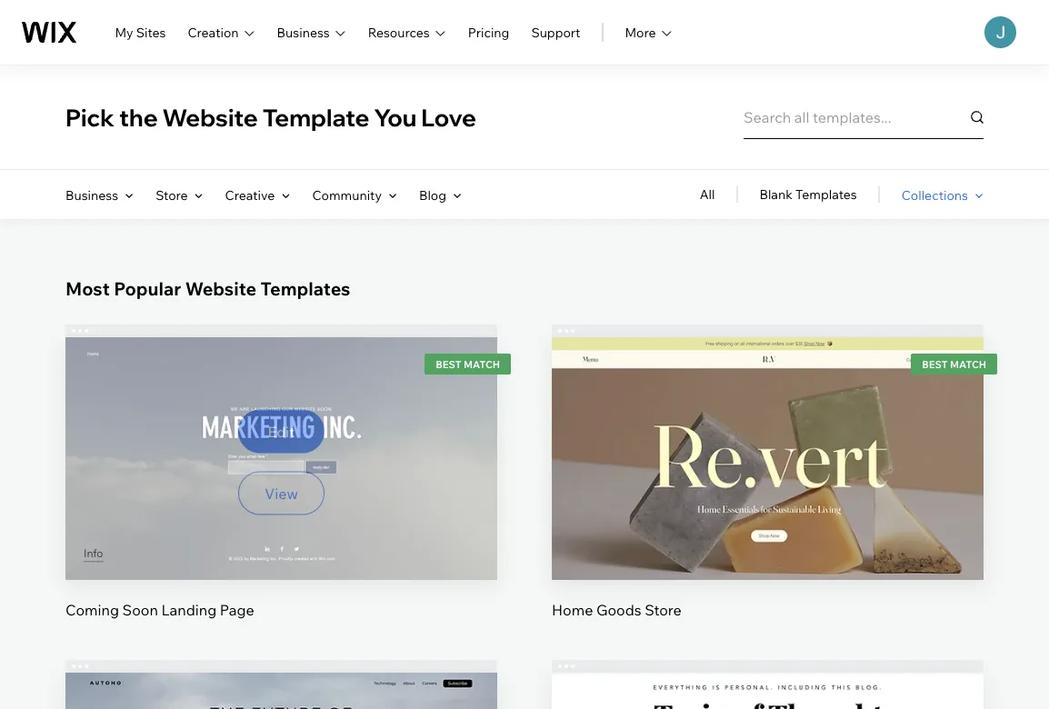 Task type: describe. For each thing, give the bounding box(es) containing it.
more button
[[625, 21, 673, 43]]

categories by subject element
[[66, 170, 462, 219]]

goods
[[597, 602, 642, 620]]

Search search field
[[744, 96, 984, 139]]

most popular website templates - personal blog image
[[552, 673, 984, 710]]

templates inside generic categories element
[[796, 187, 858, 202]]

blog
[[419, 187, 447, 203]]

view button for home goods store
[[725, 472, 812, 515]]

creation button
[[188, 21, 255, 43]]

pricing link
[[468, 21, 510, 43]]

categories. use the left and right arrow keys to navigate the menu element
[[0, 170, 1050, 219]]

my
[[115, 24, 133, 40]]

generic categories element
[[700, 170, 984, 219]]

soon
[[122, 602, 158, 620]]

most popular website templates - home goods store image
[[552, 338, 984, 581]]

pricing
[[468, 24, 510, 40]]

my sites link
[[115, 21, 166, 43]]

pick the website template you love
[[66, 103, 477, 132]]

view for coming soon landing page
[[265, 485, 298, 503]]

pick
[[66, 103, 115, 132]]

page
[[220, 602, 254, 620]]

support link
[[532, 21, 581, 43]]

business inside dropdown button
[[277, 24, 330, 40]]

business button
[[277, 21, 346, 43]]

creative
[[225, 187, 275, 203]]

love
[[422, 103, 477, 132]]

profile image image
[[985, 16, 1017, 48]]



Task type: vqa. For each thing, say whether or not it's contained in the screenshot.
the More popup button
yes



Task type: locate. For each thing, give the bounding box(es) containing it.
0 vertical spatial business
[[277, 24, 330, 40]]

2 edit from the left
[[755, 423, 782, 441]]

1 vertical spatial website
[[185, 277, 257, 300]]

0 vertical spatial templates
[[796, 187, 858, 202]]

website
[[162, 103, 258, 132], [185, 277, 257, 300]]

1 horizontal spatial edit button
[[725, 410, 812, 454]]

resources button
[[368, 21, 446, 43]]

view button
[[238, 472, 325, 515], [725, 472, 812, 515]]

most
[[66, 277, 110, 300]]

1 vertical spatial store
[[645, 602, 682, 620]]

0 horizontal spatial view
[[265, 485, 298, 503]]

templates
[[796, 187, 858, 202], [261, 277, 351, 300]]

edit button inside "home goods store" group
[[725, 410, 812, 454]]

edit inside "home goods store" group
[[755, 423, 782, 441]]

all link
[[700, 170, 715, 219]]

support
[[532, 24, 581, 40]]

edit for coming soon landing page
[[268, 423, 295, 441]]

1 view from the left
[[265, 485, 298, 503]]

view inside the coming soon landing page group
[[265, 485, 298, 503]]

2 edit button from the left
[[725, 410, 812, 454]]

1 horizontal spatial templates
[[796, 187, 858, 202]]

2 view button from the left
[[725, 472, 812, 515]]

store inside group
[[645, 602, 682, 620]]

landing
[[161, 602, 217, 620]]

most popular website templates - coming soon landing page image
[[66, 338, 498, 581]]

view button for coming soon landing page
[[238, 472, 325, 515]]

the
[[119, 103, 158, 132]]

creation
[[188, 24, 239, 40]]

1 horizontal spatial store
[[645, 602, 682, 620]]

edit inside the coming soon landing page group
[[268, 423, 295, 441]]

edit for home goods store
[[755, 423, 782, 441]]

0 vertical spatial website
[[162, 103, 258, 132]]

most popular website templates
[[66, 277, 351, 300]]

template
[[263, 103, 370, 132]]

edit button
[[238, 410, 325, 454], [725, 410, 812, 454]]

1 vertical spatial business
[[66, 187, 118, 203]]

business right the creation popup button
[[277, 24, 330, 40]]

edit button for home goods store
[[725, 410, 812, 454]]

home goods store group
[[552, 325, 984, 621]]

store
[[156, 187, 188, 203], [645, 602, 682, 620]]

website for the
[[162, 103, 258, 132]]

0 horizontal spatial templates
[[261, 277, 351, 300]]

edit button inside the coming soon landing page group
[[238, 410, 325, 454]]

store left creative
[[156, 187, 188, 203]]

view inside "home goods store" group
[[751, 485, 785, 503]]

business down 'pick'
[[66, 187, 118, 203]]

coming soon landing page group
[[66, 325, 498, 621]]

view for home goods store
[[751, 485, 785, 503]]

business inside categories by subject element
[[66, 187, 118, 203]]

view button inside the coming soon landing page group
[[238, 472, 325, 515]]

most popular website templates - ai company image
[[66, 673, 498, 710]]

1 edit button from the left
[[238, 410, 325, 454]]

blank templates link
[[760, 170, 858, 219]]

more
[[625, 24, 656, 40]]

resources
[[368, 24, 430, 40]]

1 horizontal spatial view
[[751, 485, 785, 503]]

you
[[374, 103, 417, 132]]

coming soon landing page
[[66, 602, 254, 620]]

website right popular
[[185, 277, 257, 300]]

sites
[[136, 24, 166, 40]]

view
[[265, 485, 298, 503], [751, 485, 785, 503]]

home goods store
[[552, 602, 682, 620]]

all
[[700, 187, 715, 202]]

coming
[[66, 602, 119, 620]]

website for popular
[[185, 277, 257, 300]]

1 vertical spatial templates
[[261, 277, 351, 300]]

edit button for coming soon landing page
[[238, 410, 325, 454]]

0 vertical spatial store
[[156, 187, 188, 203]]

blank
[[760, 187, 793, 202]]

None search field
[[744, 96, 984, 139]]

0 horizontal spatial edit
[[268, 423, 295, 441]]

store right goods
[[645, 602, 682, 620]]

collections
[[902, 187, 969, 203]]

1 horizontal spatial business
[[277, 24, 330, 40]]

home
[[552, 602, 593, 620]]

edit
[[268, 423, 295, 441], [755, 423, 782, 441]]

1 view button from the left
[[238, 472, 325, 515]]

community
[[312, 187, 382, 203]]

2 view from the left
[[751, 485, 785, 503]]

blank templates
[[760, 187, 858, 202]]

view button inside "home goods store" group
[[725, 472, 812, 515]]

1 horizontal spatial edit
[[755, 423, 782, 441]]

business
[[277, 24, 330, 40], [66, 187, 118, 203]]

1 edit from the left
[[268, 423, 295, 441]]

1 horizontal spatial view button
[[725, 472, 812, 515]]

store inside categories by subject element
[[156, 187, 188, 203]]

0 horizontal spatial store
[[156, 187, 188, 203]]

0 horizontal spatial view button
[[238, 472, 325, 515]]

website right the on the left
[[162, 103, 258, 132]]

0 horizontal spatial edit button
[[238, 410, 325, 454]]

popular
[[114, 277, 181, 300]]

my sites
[[115, 24, 166, 40]]

0 horizontal spatial business
[[66, 187, 118, 203]]



